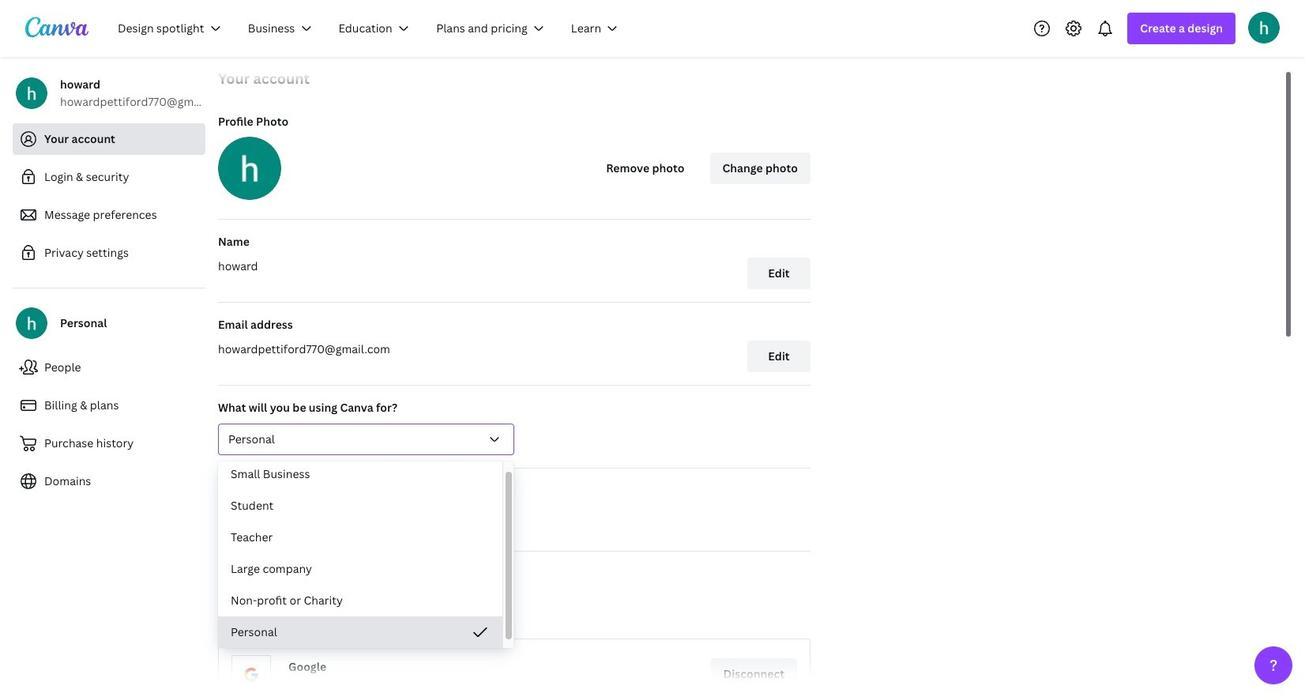 Task type: vqa. For each thing, say whether or not it's contained in the screenshot.
fourth option
yes



Task type: describe. For each thing, give the bounding box(es) containing it.
1 option from the top
[[218, 458, 503, 490]]

2 option from the top
[[218, 490, 503, 522]]

6 option from the top
[[218, 617, 503, 648]]

top level navigation element
[[108, 13, 635, 44]]



Task type: locate. For each thing, give the bounding box(es) containing it.
3 option from the top
[[218, 522, 503, 553]]

list box
[[218, 458, 503, 648]]

5 option from the top
[[218, 585, 503, 617]]

None button
[[218, 424, 515, 455]]

4 option from the top
[[218, 553, 503, 585]]

howard image
[[1249, 11, 1281, 43]]

option
[[218, 458, 503, 490], [218, 490, 503, 522], [218, 522, 503, 553], [218, 553, 503, 585], [218, 585, 503, 617], [218, 617, 503, 648]]



